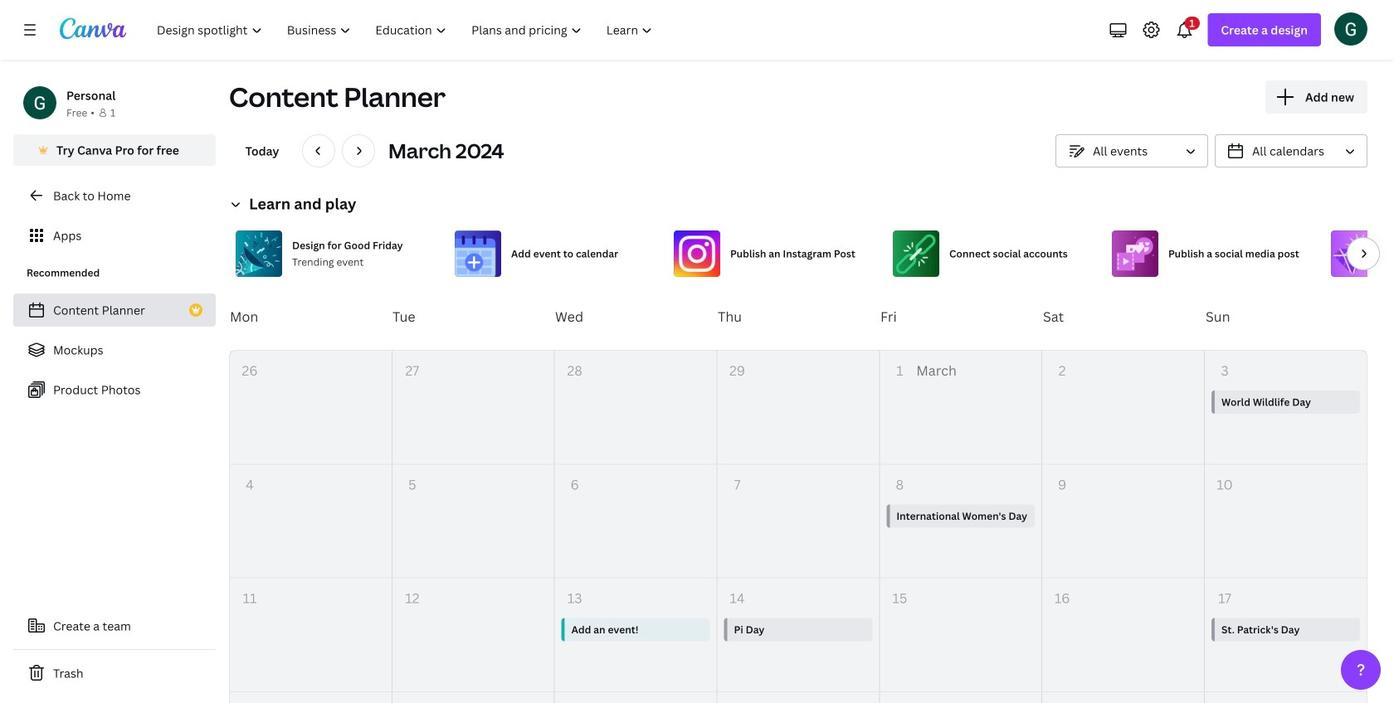Task type: describe. For each thing, give the bounding box(es) containing it.
wednesday column header
[[554, 284, 717, 350]]

monday column header
[[229, 284, 392, 350]]



Task type: vqa. For each thing, say whether or not it's contained in the screenshot.
group
no



Task type: locate. For each thing, give the bounding box(es) containing it.
list
[[13, 294, 216, 407]]

greg robinson image
[[1335, 12, 1368, 45]]

top level navigation element
[[146, 13, 667, 46]]

friday column header
[[880, 284, 1043, 350]]

None button
[[1056, 134, 1209, 168], [1215, 134, 1368, 168], [1056, 134, 1209, 168], [1215, 134, 1368, 168]]

tuesday column header
[[392, 284, 554, 350]]

thursday column header
[[717, 284, 880, 350]]

row
[[229, 284, 1368, 350], [230, 351, 1367, 465], [230, 465, 1367, 579], [230, 579, 1367, 693], [230, 693, 1367, 704]]

sunday column header
[[1205, 284, 1368, 350]]

saturday column header
[[1043, 284, 1205, 350]]



